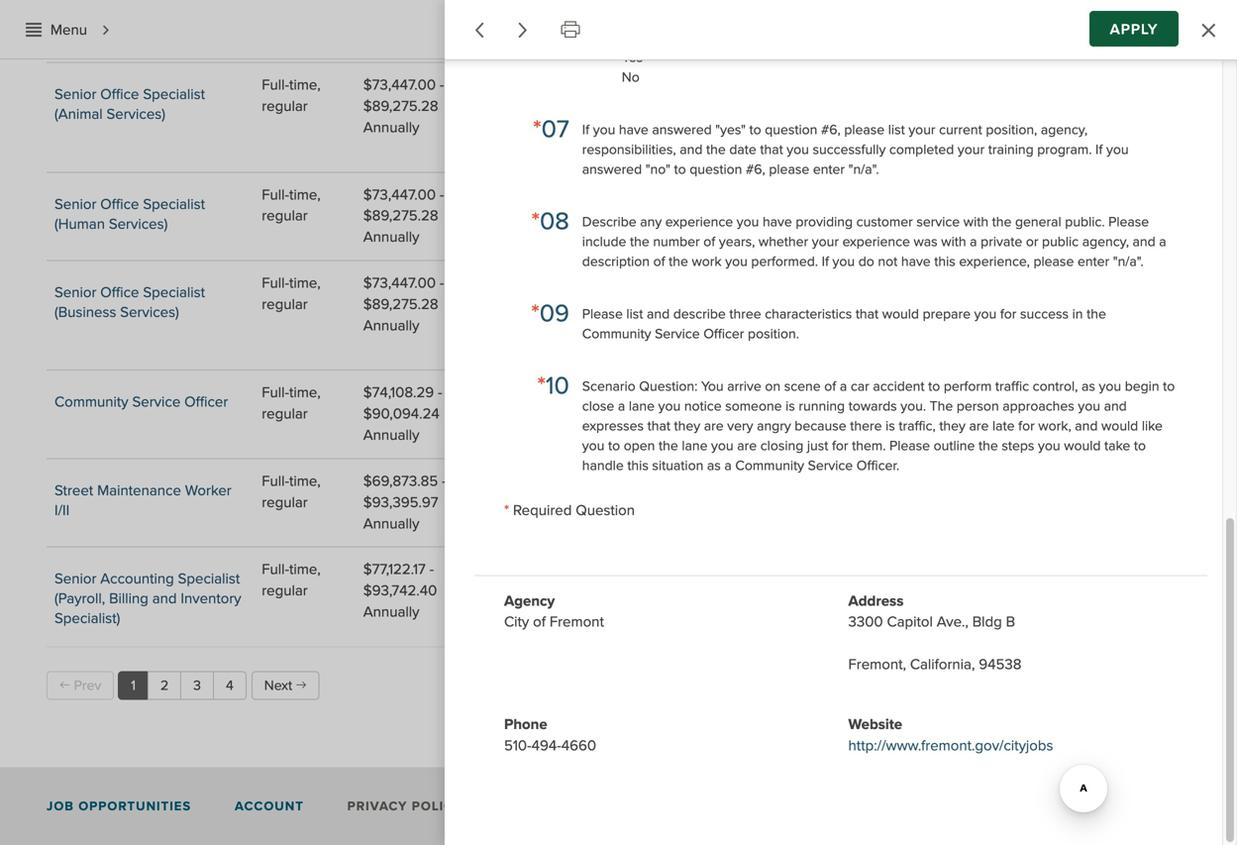 Task type: vqa. For each thing, say whether or not it's contained in the screenshot.
first the Police from the bottom
no



Task type: locate. For each thing, give the bounding box(es) containing it.
current
[[939, 121, 982, 138]]

accounting up billing
[[100, 570, 174, 588]]

4 time, from the top
[[289, 384, 321, 402]]

1 horizontal spatial list
[[888, 121, 905, 138]]

5 annually from the top
[[363, 426, 420, 444]]

3 administrative from the top
[[691, 274, 783, 292]]

4 full- from the top
[[262, 384, 289, 402]]

ca for 23pol07
[[1035, 384, 1055, 402]]

0 vertical spatial $73,447.00
[[363, 76, 436, 94]]

senior inside senior accounting specialist (payroll, billing and inventory specialist)
[[54, 570, 96, 588]]

/
[[753, 97, 758, 115], [750, 118, 754, 137], [743, 140, 747, 158], [753, 295, 758, 313], [750, 316, 754, 335], [743, 338, 747, 356]]

list down description
[[627, 306, 643, 322]]

$93,742.40
[[363, 582, 437, 600]]

-
[[442, 0, 446, 6], [440, 76, 444, 94], [440, 185, 444, 204], [440, 274, 444, 292], [438, 384, 442, 402], [442, 472, 446, 490], [430, 560, 434, 579]]

1 vertical spatial administrative
[[691, 207, 783, 225]]

1 vertical spatial administrative assistant / animal services / customer service / dispatch
[[691, 274, 821, 356]]

0 horizontal spatial job opportunities
[[47, 799, 191, 814]]

senior for senior office specialist (business services)
[[54, 283, 96, 302]]

full- for senior office specialist (business services)
[[262, 274, 289, 292]]

that down do
[[856, 306, 879, 322]]

senior
[[54, 85, 96, 104], [54, 195, 96, 213], [54, 283, 96, 302], [54, 570, 96, 588]]

services) right (animal
[[106, 105, 165, 123]]

your down providing
[[812, 233, 839, 250]]

1 vertical spatial ca
[[1035, 560, 1055, 579]]

and inside accounting and finance
[[768, 560, 793, 579]]

enter down successfully
[[813, 161, 845, 178]]

animal up position.
[[762, 295, 806, 313]]

12/22/23
[[589, 76, 646, 94]]

full-time, regular for street maintenance worker i/ii
[[262, 472, 321, 512]]

scenario
[[582, 378, 636, 395]]

1 vertical spatial that
[[856, 306, 879, 322]]

fremont, ca up late
[[973, 384, 1055, 402]]

if right 07
[[582, 121, 590, 138]]

0 vertical spatial please
[[1109, 213, 1149, 230]]

services for senior office specialist (animal services)
[[691, 118, 746, 137]]

full-time, regular for senior office specialist (business services)
[[262, 274, 321, 313]]

would down work,
[[1064, 437, 1101, 454]]

are down very
[[737, 437, 757, 454]]

1 vertical spatial dispatch
[[751, 338, 808, 356]]

administrative up ""yes""
[[691, 76, 783, 94]]

question
[[576, 501, 635, 519]]

fremont,
[[973, 384, 1031, 402], [973, 560, 1031, 579], [848, 655, 906, 674]]

full-time, regular for senior office specialist (human services)
[[262, 185, 321, 225]]

1 vertical spatial for
[[1019, 417, 1035, 434]]

0 vertical spatial community
[[582, 325, 651, 342]]

0 vertical spatial "n/a".
[[849, 161, 879, 178]]

police for safety
[[860, 384, 900, 402]]

this inside scenario question: you arrive on scene of a car accident to perform traffic control, as you begin to close a lane you notice someone is running towards you. the person approaches you and expresses that they are very angry because there is traffic, they are late for work, and would like you to open the lane you are closing just for them. please outline the steps you would take to handle this situation as a community service officer.
[[627, 457, 649, 474]]

header element
[[0, 0, 1237, 58]]

because
[[795, 417, 847, 434]]

0 vertical spatial administrative assistant / animal services / customer service / dispatch
[[691, 76, 821, 158]]

community down (business
[[54, 393, 128, 411]]

enter
[[813, 161, 845, 178], [1078, 253, 1110, 270]]

6 full-time, regular from the top
[[262, 560, 321, 600]]

- inside $69,873.85 - $93,395.97 annually
[[442, 472, 446, 490]]

fremont, ca for 23pol07
[[973, 384, 1055, 402]]

copyright
[[1058, 796, 1122, 814]]

please down public at the right of page
[[1034, 253, 1074, 270]]

office inside senior office specialist (animal services)
[[100, 85, 139, 104]]

annually for senior office specialist (business services)
[[363, 316, 420, 335]]

services) inside senior office specialist (business services)
[[120, 303, 179, 321]]

of up running
[[824, 378, 836, 395]]

senior for senior accounting specialist (payroll, billing and inventory specialist)
[[54, 570, 96, 588]]

community service officer
[[54, 393, 228, 411]]

$73,447.00 for senior office specialist (human services)
[[363, 185, 436, 204]]

07
[[542, 114, 569, 144]]

and inside describe any experience you have providing customer service with the general public. please include the number of years, whether your experience was with a private or public agency, and a description of the work you performed. if you do not have this experience, please enter "n/a".
[[1133, 233, 1156, 250]]

you down control,
[[1078, 398, 1101, 414]]

lane up the situation
[[682, 437, 708, 454]]

website http://www.fremont.gov/cityjobs
[[848, 715, 1054, 755]]

1 $89,275.28 from the top
[[363, 97, 438, 115]]

experience up number
[[666, 213, 733, 230]]

3 $73,447.00 - $89,275.28 annually from the top
[[363, 274, 444, 335]]

1 vertical spatial job
[[47, 799, 74, 814]]

3 annually from the top
[[363, 228, 420, 246]]

2 customer from the top
[[758, 316, 821, 335]]

job opportunities link
[[47, 797, 191, 815]]

please down traffic,
[[890, 437, 930, 454]]

senior up (animal
[[54, 85, 96, 104]]

1 horizontal spatial if
[[822, 253, 829, 270]]

administrative for senior office specialist (animal services)
[[691, 76, 783, 94]]

6 time, from the top
[[289, 560, 321, 579]]

1 horizontal spatial officer
[[704, 325, 744, 342]]

regular for senior office specialist (human services)
[[262, 207, 308, 225]]

that up open at bottom right
[[647, 417, 671, 434]]

fremont, ca
[[973, 384, 1055, 402], [973, 560, 1055, 579]]

and inside please list and describe three characteristics that would prepare you for success in the community service officer position.
[[647, 306, 670, 322]]

1 horizontal spatial please
[[890, 437, 930, 454]]

2 they from the left
[[939, 417, 966, 434]]

next link
[[251, 671, 320, 700]]

1 vertical spatial animal
[[762, 295, 806, 313]]

1 horizontal spatial job opportunities
[[524, 20, 713, 39]]

1 vertical spatial as
[[707, 457, 721, 474]]

of right city
[[533, 613, 546, 631]]

opportunities inside job opportunities link
[[78, 799, 191, 814]]

you left begin
[[1099, 378, 1122, 395]]

2024
[[1141, 796, 1176, 814]]

and inside office and administrative support
[[734, 185, 758, 204]]

for up the steps
[[1019, 417, 1035, 434]]

1 vertical spatial fremont, ca
[[973, 560, 1055, 579]]

have up the "responsibilities,"
[[619, 121, 649, 138]]

full- for senior office specialist (human services)
[[262, 185, 289, 204]]

the inside please list and describe three characteristics that would prepare you for success in the community service officer position.
[[1087, 306, 1106, 322]]

take
[[1105, 437, 1131, 454]]

0 horizontal spatial they
[[674, 417, 701, 434]]

of down number
[[653, 253, 665, 270]]

senior inside senior office specialist (human services)
[[54, 195, 96, 213]]

time, for senior accounting specialist (payroll, billing and inventory specialist)
[[289, 560, 321, 579]]

2 $89,275.28 from the top
[[363, 207, 438, 225]]

(business
[[54, 303, 116, 321]]

senior up (business
[[54, 283, 96, 302]]

3 $89,275.28 from the top
[[363, 295, 438, 313]]

2 annually from the top
[[363, 118, 420, 137]]

specialist for senior office specialist (animal services)
[[143, 85, 205, 104]]

customer up scene
[[758, 316, 821, 335]]

1 ca from the top
[[1035, 384, 1055, 402]]

0 vertical spatial would
[[882, 306, 919, 322]]

1 vertical spatial please
[[769, 161, 810, 178]]

- inside $74,108.29 - $90,094.24 annually
[[438, 384, 442, 402]]

services left position.
[[691, 316, 746, 335]]

have inside if you have answered "yes" to question #6, please list your current position, agency, responsibilities, and the date that you successfully completed your training program. if you answered "no" to question #6, please enter "n/a".
[[619, 121, 649, 138]]

for
[[1000, 306, 1017, 322], [1019, 417, 1035, 434], [832, 437, 849, 454]]

1 horizontal spatial for
[[1000, 306, 1017, 322]]

administrative assistant / animal services / customer service / dispatch for senior office specialist (animal services)
[[691, 76, 821, 158]]

senior up (human
[[54, 195, 96, 213]]

as right control,
[[1082, 378, 1096, 395]]

$74,108.29 - $90,094.24 annually
[[363, 384, 442, 444]]

#6, up successfully
[[821, 121, 841, 138]]

0 horizontal spatial answered
[[582, 161, 642, 178]]

situation
[[652, 457, 704, 474]]

$73,447.00 - $89,275.28 annually for senior office specialist (animal services)
[[363, 76, 444, 137]]

dispatch left successfully
[[751, 140, 808, 158]]

1 vertical spatial community
[[54, 393, 128, 411]]

privacy
[[347, 799, 408, 814]]

fremont, for 23pol08
[[973, 560, 1031, 579]]

1 horizontal spatial enter
[[1078, 253, 1110, 270]]

6 regular from the top
[[262, 582, 308, 600]]

2 animal from the top
[[762, 295, 806, 313]]

for right the just
[[832, 437, 849, 454]]

traffic,
[[899, 417, 936, 434]]

administrative for senior office specialist (business services)
[[691, 274, 783, 292]]

1 vertical spatial your
[[958, 141, 985, 158]]

administrative assistant / animal services / customer service / dispatch for senior office specialist (business services)
[[691, 274, 821, 356]]

answered down the "responsibilities,"
[[582, 161, 642, 178]]

0 vertical spatial police
[[860, 384, 900, 402]]

#6, down "date"
[[746, 161, 766, 178]]

1 dispatch from the top
[[751, 140, 808, 158]]

0 horizontal spatial accounting
[[100, 570, 174, 588]]

05/31/23
[[589, 384, 646, 402]]

0 vertical spatial $73,447.00 - $89,275.28 annually
[[363, 76, 444, 137]]

would
[[882, 306, 919, 322], [1102, 417, 1138, 434], [1064, 437, 1101, 454]]

1 horizontal spatial accounting
[[691, 560, 765, 579]]

2 xs image from the left
[[296, 680, 307, 691]]

finance
[[691, 582, 742, 600]]

full-time, regular
[[262, 76, 321, 115], [262, 185, 321, 225], [262, 274, 321, 313], [262, 384, 321, 423], [262, 472, 321, 512], [262, 560, 321, 600]]

annually for community service officer
[[363, 426, 420, 444]]

next
[[264, 677, 296, 694]]

1 $73,447.00 - $89,275.28 annually from the top
[[363, 76, 444, 137]]

1 vertical spatial with
[[941, 233, 966, 250]]

customer
[[857, 213, 913, 230]]

please up successfully
[[844, 121, 885, 138]]

you left do
[[833, 253, 855, 270]]

senior inside senior office specialist (animal services)
[[54, 85, 96, 104]]

1 xs image from the left
[[59, 680, 70, 691]]

xs image right 4 on the bottom of page
[[296, 680, 307, 691]]

2 vertical spatial fremont,
[[848, 655, 906, 674]]

0 horizontal spatial have
[[619, 121, 649, 138]]

animal
[[762, 97, 806, 115], [762, 295, 806, 313]]

regular for senior office specialist (animal services)
[[262, 97, 308, 115]]

5 full- from the top
[[262, 472, 289, 490]]

1 vertical spatial customer
[[758, 316, 821, 335]]

that right "date"
[[760, 141, 783, 158]]

office up (business
[[100, 283, 139, 302]]

0 vertical spatial administrative
[[691, 76, 783, 94]]

"n/a". inside describe any experience you have providing customer service with the general public. please include the number of years, whether your experience was with a private or public agency, and a description of the work you performed. if you do not have this experience, please enter "n/a".
[[1113, 253, 1144, 270]]

for inside please list and describe three characteristics that would prepare you for success in the community service officer position.
[[1000, 306, 1017, 322]]

0 vertical spatial $89,275.28
[[363, 97, 438, 115]]

2 vertical spatial that
[[647, 417, 671, 434]]

4 full-time, regular from the top
[[262, 384, 321, 423]]

2 full-time, regular from the top
[[262, 185, 321, 225]]

3 full-time, regular from the top
[[262, 274, 321, 313]]

full- for senior accounting specialist (payroll, billing and inventory specialist)
[[262, 560, 289, 579]]

4 senior from the top
[[54, 570, 96, 588]]

specialist for senior office specialist (human services)
[[143, 195, 205, 213]]

4660
[[561, 736, 596, 755]]

regular for community service officer
[[262, 405, 308, 423]]

1 horizontal spatial xs image
[[296, 680, 307, 691]]

2 vertical spatial administrative
[[691, 274, 783, 292]]

assistant up ""yes""
[[691, 97, 749, 115]]

2 vertical spatial please
[[1034, 253, 1074, 270]]

enter down public at the right of page
[[1078, 253, 1110, 270]]

performed.
[[751, 253, 818, 270]]

0 vertical spatial that
[[760, 141, 783, 158]]

1 administrative from the top
[[691, 76, 783, 94]]

0 horizontal spatial job
[[47, 799, 74, 814]]

xs image inside next link
[[296, 680, 307, 691]]

the right in
[[1087, 306, 1106, 322]]

lane down question:
[[629, 398, 655, 414]]

2 administrative assistant / animal services / customer service / dispatch from the top
[[691, 274, 821, 356]]

annually inside $69,873.85 - $93,395.97 annually
[[363, 514, 420, 533]]

/ up position.
[[753, 295, 758, 313]]

would left prepare
[[882, 306, 919, 322]]

2 $73,447.00 - $89,275.28 annually from the top
[[363, 185, 444, 246]]

1 horizontal spatial they
[[939, 417, 966, 434]]

0 vertical spatial enter
[[813, 161, 845, 178]]

fremont, up b
[[973, 560, 1031, 579]]

to up "date"
[[749, 121, 761, 138]]

4 annually from the top
[[363, 316, 420, 335]]

2 administrative from the top
[[691, 207, 783, 225]]

1 assistant from the top
[[691, 97, 749, 115]]

1 vertical spatial question
[[690, 161, 742, 178]]

/ down ""yes""
[[743, 140, 747, 158]]

i/ii
[[54, 501, 70, 520]]

approaches
[[1003, 398, 1075, 414]]

sign
[[1167, 23, 1196, 42]]

are down person
[[969, 417, 989, 434]]

3 $73,447.00 from the top
[[363, 274, 436, 292]]

0 horizontal spatial that
[[647, 417, 671, 434]]

2 vertical spatial your
[[812, 233, 839, 250]]

annually inside $74,108.29 - $90,094.24 annually
[[363, 426, 420, 444]]

administrative
[[691, 76, 783, 94], [691, 207, 783, 225], [691, 274, 783, 292]]

- inside $70,854.64 - $85,262.47 annually
[[442, 0, 446, 6]]

a
[[970, 233, 977, 250], [1159, 233, 1167, 250], [840, 378, 847, 395], [618, 398, 625, 414], [725, 457, 732, 474]]

administrative up three
[[691, 274, 783, 292]]

please right the 09
[[582, 306, 623, 322]]

1 regular from the top
[[262, 97, 308, 115]]

0 vertical spatial have
[[619, 121, 649, 138]]

fremont, for 23pol07
[[973, 384, 1031, 402]]

(human
[[54, 215, 105, 233]]

if
[[582, 121, 590, 138], [1096, 141, 1103, 158], [822, 253, 829, 270]]

3 full- from the top
[[262, 274, 289, 292]]

annually for senior office specialist (human services)
[[363, 228, 420, 246]]

you up years,
[[737, 213, 759, 230]]

0 horizontal spatial if
[[582, 121, 590, 138]]

2 horizontal spatial have
[[901, 253, 931, 270]]

services) inside senior office specialist (animal services)
[[106, 105, 165, 123]]

0 horizontal spatial community
[[54, 393, 128, 411]]

0 horizontal spatial officer
[[184, 393, 228, 411]]

enter inside describe any experience you have providing customer service with the general public. please include the number of years, whether your experience was with a private or public agency, and a description of the work you performed. if you do not have this experience, please enter "n/a".
[[1078, 253, 1110, 270]]

services down human
[[860, 207, 916, 225]]

2 vertical spatial please
[[890, 437, 930, 454]]

they down notice
[[674, 417, 701, 434]]

for left success
[[1000, 306, 1017, 322]]

job
[[524, 20, 560, 39], [47, 799, 74, 814]]

dispatch for senior office specialist (animal services)
[[751, 140, 808, 158]]

1 $73,447.00 from the top
[[363, 76, 436, 94]]

the up private
[[992, 213, 1012, 230]]

job inside header element
[[524, 20, 560, 39]]

2 $73,447.00 from the top
[[363, 185, 436, 204]]

time, for community service officer
[[289, 384, 321, 402]]

0 vertical spatial job opportunities
[[524, 20, 713, 39]]

0 horizontal spatial please
[[582, 306, 623, 322]]

1 vertical spatial opportunities
[[78, 799, 191, 814]]

6 full- from the top
[[262, 560, 289, 579]]

6 annually from the top
[[363, 514, 420, 533]]

question down "date"
[[690, 161, 742, 178]]

them.
[[852, 437, 886, 454]]

1 vertical spatial enter
[[1078, 253, 1110, 270]]

public
[[691, 384, 730, 402]]

position.
[[748, 325, 799, 342]]

policy
[[412, 799, 463, 814]]

senior inside senior office specialist (business services)
[[54, 283, 96, 302]]

0 vertical spatial officer
[[704, 325, 744, 342]]

2 assistant from the top
[[691, 295, 749, 313]]

services) right (business
[[120, 303, 179, 321]]

- for senior accounting specialist (payroll, billing and inventory specialist)
[[430, 560, 434, 579]]

regular for senior office specialist (business services)
[[262, 295, 308, 313]]

is down scene
[[786, 398, 795, 414]]

as
[[1082, 378, 1096, 395], [707, 457, 721, 474]]

2 police from the top
[[860, 560, 900, 579]]

0 vertical spatial as
[[1082, 378, 1096, 395]]

1 vertical spatial answered
[[582, 161, 642, 178]]

agency
[[504, 592, 555, 610]]

xs image
[[59, 680, 70, 691], [296, 680, 307, 691]]

0 horizontal spatial experience
[[666, 213, 733, 230]]

$73,447.00 - $89,275.28 annually for senior office specialist (business services)
[[363, 274, 444, 335]]

/ right describe
[[750, 316, 754, 335]]

0 horizontal spatial opportunities
[[78, 799, 191, 814]]

full-time, regular for senior accounting specialist (payroll, billing and inventory specialist)
[[262, 560, 321, 600]]

5 full-time, regular from the top
[[262, 472, 321, 512]]

0 vertical spatial question
[[765, 121, 818, 138]]

2 vertical spatial services
[[691, 316, 746, 335]]

7 annually from the top
[[363, 603, 420, 621]]

office up (human
[[100, 195, 139, 213]]

1 police from the top
[[860, 384, 900, 402]]

1 vertical spatial $73,447.00 - $89,275.28 annually
[[363, 185, 444, 246]]

2 fremont, ca from the top
[[973, 560, 1055, 579]]

steps
[[1002, 437, 1035, 454]]

of
[[704, 233, 715, 250], [653, 253, 665, 270], [824, 378, 836, 395], [533, 613, 546, 631]]

2 dispatch from the top
[[751, 338, 808, 356]]

required question
[[509, 501, 635, 519]]

1 vertical spatial #6,
[[746, 161, 766, 178]]

0 horizontal spatial xs image
[[59, 680, 70, 691]]

agency city of fremont
[[504, 592, 604, 631]]

services) inside senior office specialist (human services)
[[109, 215, 168, 233]]

2 vertical spatial $73,447.00
[[363, 274, 436, 292]]

1 senior from the top
[[54, 85, 96, 104]]

- inside $77,122.17 - $93,742.40 annually
[[430, 560, 434, 579]]

service
[[917, 213, 960, 230]]

annually inside $77,122.17 - $93,742.40 annually
[[363, 603, 420, 621]]

your up "completed"
[[909, 121, 936, 138]]

your
[[909, 121, 936, 138], [958, 141, 985, 158], [812, 233, 839, 250]]

senior office specialist (animal services)
[[54, 85, 205, 123]]

person
[[957, 398, 999, 414]]

1 horizontal spatial opportunities
[[566, 20, 713, 39]]

2 vertical spatial if
[[822, 253, 829, 270]]

apply
[[1110, 20, 1158, 39]]

the down ""yes""
[[706, 141, 726, 158]]

office inside office and administrative support
[[691, 185, 730, 204]]

describe
[[673, 306, 726, 322]]

1 horizontal spatial that
[[760, 141, 783, 158]]

senior office specialist (business services) link
[[54, 283, 205, 321]]

2 time, from the top
[[289, 185, 321, 204]]

animal up if you have answered "yes" to question #6, please list your current position, agency, responsibilities, and the date that you successfully completed your training program. if you answered "no" to question #6, please enter "n/a".
[[762, 97, 806, 115]]

specialist inside senior accounting specialist (payroll, billing and inventory specialist)
[[178, 570, 240, 588]]

2 vertical spatial services)
[[120, 303, 179, 321]]

community up scenario
[[582, 325, 651, 342]]

worker
[[185, 481, 232, 500]]

3 regular from the top
[[262, 295, 308, 313]]

- for street maintenance worker i/ii
[[442, 472, 446, 490]]

2 ca from the top
[[1035, 560, 1055, 579]]

08
[[540, 206, 569, 236]]

1 customer from the top
[[758, 118, 821, 137]]

0 horizontal spatial would
[[882, 306, 919, 322]]

3 time, from the top
[[289, 274, 321, 292]]

police up address on the right of the page
[[860, 560, 900, 579]]

1 horizontal spatial job
[[524, 20, 560, 39]]

please inside scenario question: you arrive on scene of a car accident to perform traffic control, as you begin to close a lane you notice someone is running towards you. the person approaches you and expresses that they are very angry because there is traffic, they are late for work, and would like you to open the lane you are closing just for them. please outline the steps you would take to handle this situation as a community service officer.
[[890, 437, 930, 454]]

office up (animal
[[100, 85, 139, 104]]

fremont, down 3300
[[848, 655, 906, 674]]

if right program.
[[1096, 141, 1103, 158]]

/ right ""yes""
[[750, 118, 754, 137]]

4
[[226, 677, 234, 694]]

phone 510-494-4660
[[504, 715, 596, 755]]

0 vertical spatial fremont, ca
[[973, 384, 1055, 402]]

training
[[988, 141, 1034, 158]]

5 time, from the top
[[289, 472, 321, 490]]

this down open at bottom right
[[627, 457, 649, 474]]

specialist inside senior office specialist (business services)
[[143, 283, 205, 302]]

experience,
[[959, 253, 1030, 270]]

please inside please list and describe three characteristics that would prepare you for success in the community service officer position.
[[582, 306, 623, 322]]

full- for senior office specialist (animal services)
[[262, 76, 289, 94]]

have up "whether"
[[763, 213, 792, 230]]

1 full-time, regular from the top
[[262, 76, 321, 115]]

2 regular from the top
[[262, 207, 308, 225]]

would up 'take'
[[1102, 417, 1138, 434]]

assistant for senior office specialist (animal services)
[[691, 97, 749, 115]]

5 regular from the top
[[262, 493, 308, 512]]

0 horizontal spatial for
[[832, 437, 849, 454]]

services) right (human
[[109, 215, 168, 233]]

you up the "responsibilities,"
[[593, 121, 616, 138]]

3 senior from the top
[[54, 283, 96, 302]]

with up private
[[964, 213, 989, 230]]

assistant down work
[[691, 295, 749, 313]]

that
[[760, 141, 783, 158], [856, 306, 879, 322], [647, 417, 671, 434]]

1 full- from the top
[[262, 76, 289, 94]]

1 fremont, ca from the top
[[973, 384, 1055, 402]]

0 horizontal spatial enter
[[813, 161, 845, 178]]

officer up worker at the left bottom of the page
[[184, 393, 228, 411]]

"n/a". inside if you have answered "yes" to question #6, please list your current position, agency, responsibilities, and the date that you successfully completed your training program. if you answered "no" to question #6, please enter "n/a".
[[849, 161, 879, 178]]

that inside please list and describe three characteristics that would prepare you for success in the community service officer position.
[[856, 306, 879, 322]]

0 vertical spatial list
[[888, 121, 905, 138]]

1 annually from the top
[[363, 30, 420, 48]]

2 horizontal spatial would
[[1102, 417, 1138, 434]]

specialist inside senior office specialist (animal services)
[[143, 85, 205, 104]]

4 regular from the top
[[262, 405, 308, 423]]

09
[[540, 299, 569, 328]]

1 vertical spatial $89,275.28
[[363, 207, 438, 225]]

1 horizontal spatial answered
[[652, 121, 712, 138]]

1 animal from the top
[[762, 97, 806, 115]]

1 time, from the top
[[289, 76, 321, 94]]

xs image down specialist)
[[59, 680, 70, 691]]

are
[[704, 417, 724, 434], [969, 417, 989, 434], [737, 437, 757, 454]]

service inside scenario question: you arrive on scene of a car accident to perform traffic control, as you begin to close a lane you notice someone is running towards you. the person approaches you and expresses that they are very angry because there is traffic, they are late for work, and would like you to open the lane you are closing just for them. please outline the steps you would take to handle this situation as a community service officer.
[[808, 457, 853, 474]]

question right ""yes""
[[765, 121, 818, 138]]

2 full- from the top
[[262, 185, 289, 204]]

list inside if you have answered "yes" to question #6, please list your current position, agency, responsibilities, and the date that you successfully completed your training program. if you answered "no" to question #6, please enter "n/a".
[[888, 121, 905, 138]]

is right there
[[886, 417, 895, 434]]

are down notice
[[704, 417, 724, 434]]

office inside senior office specialist (business services)
[[100, 283, 139, 302]]

please right public.
[[1109, 213, 1149, 230]]

office up support
[[691, 185, 730, 204]]

2 horizontal spatial please
[[1109, 213, 1149, 230]]

police
[[860, 384, 900, 402], [860, 560, 900, 579]]

description
[[582, 253, 650, 270]]

question
[[765, 121, 818, 138], [690, 161, 742, 178]]

services) for (human
[[109, 215, 168, 233]]

fremont, ca up b
[[973, 560, 1055, 579]]

specialist inside senior office specialist (human services)
[[143, 195, 205, 213]]

office inside senior office specialist (human services)
[[100, 195, 139, 213]]

0 vertical spatial fremont,
[[973, 384, 1031, 402]]

please up providing
[[769, 161, 810, 178]]

2 senior from the top
[[54, 195, 96, 213]]

general
[[1015, 213, 1062, 230]]

agency, inside if you have answered "yes" to question #6, please list your current position, agency, responsibilities, and the date that you successfully completed your training program. if you answered "no" to question #6, please enter "n/a".
[[1041, 121, 1088, 138]]

you down question:
[[658, 398, 681, 414]]

three
[[730, 306, 761, 322]]

accounting inside accounting and finance
[[691, 560, 765, 579]]

community down closing
[[735, 457, 804, 474]]

0 horizontal spatial as
[[707, 457, 721, 474]]

1 vertical spatial experience
[[843, 233, 910, 250]]

sign in
[[1167, 23, 1212, 42]]

assistant
[[691, 97, 749, 115], [691, 295, 749, 313]]

please
[[1109, 213, 1149, 230], [582, 306, 623, 322], [890, 437, 930, 454]]

1 vertical spatial lane
[[682, 437, 708, 454]]

and inside senior accounting specialist (payroll, billing and inventory specialist)
[[152, 590, 177, 608]]

public safety
[[691, 384, 775, 402]]

officer down three
[[704, 325, 744, 342]]

senior office specialist (human services) link
[[54, 195, 205, 233]]

1 administrative assistant / animal services / customer service / dispatch from the top
[[691, 76, 821, 158]]

full-time, regular for senior office specialist (animal services)
[[262, 76, 321, 115]]

ca
[[1035, 384, 1055, 402], [1035, 560, 1055, 579]]

ca right traffic
[[1035, 384, 1055, 402]]



Task type: describe. For each thing, give the bounding box(es) containing it.
- for community service officer
[[438, 384, 442, 402]]

10
[[546, 371, 569, 401]]

$89,275.28 for senior office specialist (human services)
[[363, 207, 438, 225]]

0 vertical spatial if
[[582, 121, 590, 138]]

privacy policy link
[[347, 797, 463, 815]]

and inside if you have answered "yes" to question #6, please list your current position, agency, responsibilities, and the date that you successfully completed your training program. if you answered "no" to question #6, please enter "n/a".
[[680, 141, 703, 158]]

animal for senior office specialist (animal services)
[[762, 97, 806, 115]]

/ up "date"
[[753, 97, 758, 115]]

$77,122.17 - $93,742.40 annually
[[363, 560, 437, 621]]

job opportunities inside header element
[[524, 20, 713, 39]]

time, for senior office specialist (animal services)
[[289, 76, 321, 94]]

xs image
[[26, 22, 42, 37]]

dispatch for senior office specialist (business services)
[[751, 338, 808, 356]]

if you have answered "yes" to question #6, please list your current position, agency, responsibilities, and the date that you successfully completed your training program. if you answered "no" to question #6, please enter "n/a".
[[582, 121, 1129, 178]]

time, for street maintenance worker i/ii
[[289, 472, 321, 490]]

1 horizontal spatial is
[[886, 417, 895, 434]]

1 vertical spatial job opportunities
[[47, 799, 191, 814]]

- for senior office specialist (business services)
[[440, 274, 444, 292]]

2 horizontal spatial your
[[958, 141, 985, 158]]

please inside describe any experience you have providing customer service with the general public. please include the number of years, whether your experience was with a private or public agency, and a description of the work you performed. if you do not have this experience, please enter "n/a".
[[1109, 213, 1149, 230]]

to right 'take'
[[1134, 437, 1146, 454]]

senior accounting specialist (payroll, billing and inventory specialist) link
[[54, 570, 241, 628]]

yes no
[[622, 49, 643, 86]]

3300
[[848, 613, 883, 631]]

fremont, ca for 23pol08
[[973, 560, 1055, 579]]

if inside describe any experience you have providing customer service with the general public. please include the number of years, whether your experience was with a private or public agency, and a description of the work you performed. if you do not have this experience, please enter "n/a".
[[822, 253, 829, 270]]

please inside describe any experience you have providing customer service with the general public. please include the number of years, whether your experience was with a private or public agency, and a description of the work you performed. if you do not have this experience, please enter "n/a".
[[1034, 253, 1074, 270]]

10/02/23
[[589, 560, 647, 579]]

you inside please list and describe three characteristics that would prepare you for success in the community service officer position.
[[974, 306, 997, 322]]

menu link
[[15, 12, 120, 48]]

$70,854.64
[[363, 0, 438, 6]]

the down number
[[669, 253, 688, 270]]

perform
[[944, 378, 992, 395]]

- for senior office specialist (human services)
[[440, 185, 444, 204]]

prev
[[70, 677, 101, 694]]

list inside please list and describe three characteristics that would prepare you for success in the community service officer position.
[[627, 306, 643, 322]]

accounting inside senior accounting specialist (payroll, billing and inventory specialist)
[[100, 570, 174, 588]]

capitol
[[887, 613, 933, 631]]

number
[[653, 233, 700, 250]]

0 horizontal spatial is
[[786, 398, 795, 414]]

23pol07
[[1086, 384, 1148, 402]]

$90,094.24
[[363, 405, 440, 423]]

address
[[848, 592, 904, 610]]

not
[[878, 253, 898, 270]]

your inside describe any experience you have providing customer service with the general public. please include the number of years, whether your experience was with a private or public agency, and a description of the work you performed. if you do not have this experience, please enter "n/a".
[[812, 233, 839, 250]]

2 horizontal spatial if
[[1096, 141, 1103, 158]]

prepare
[[923, 306, 971, 322]]

0 vertical spatial #6,
[[821, 121, 841, 138]]

494-
[[532, 736, 561, 755]]

in
[[1073, 306, 1083, 322]]

(animal
[[54, 105, 103, 123]]

$89,275.28 for senior office specialist (business services)
[[363, 295, 438, 313]]

the up the situation
[[659, 437, 678, 454]]

to right begin
[[1163, 378, 1175, 395]]

late
[[993, 417, 1015, 434]]

2 vertical spatial for
[[832, 437, 849, 454]]

customer for senior office specialist (animal services)
[[758, 118, 821, 137]]

the down the any
[[630, 233, 650, 250]]

1 horizontal spatial lane
[[682, 437, 708, 454]]

1 horizontal spatial have
[[763, 213, 792, 230]]

you down years,
[[725, 253, 748, 270]]

time, for senior office specialist (human services)
[[289, 185, 321, 204]]

community inside please list and describe three characteristics that would prepare you for success in the community service officer position.
[[582, 325, 651, 342]]

of inside scenario question: you arrive on scene of a car accident to perform traffic control, as you begin to close a lane you notice someone is running towards you. the person approaches you and expresses that they are very angry because there is traffic, they are late for work, and would like you to open the lane you are closing just for them. please outline the steps you would take to handle this situation as a community service officer.
[[824, 378, 836, 395]]

$73,447.00 for senior office specialist (business services)
[[363, 274, 436, 292]]

regular for senior accounting specialist (payroll, billing and inventory specialist)
[[262, 582, 308, 600]]

expresses
[[582, 417, 644, 434]]

to down expresses
[[608, 437, 620, 454]]

1 horizontal spatial please
[[844, 121, 885, 138]]

someone
[[725, 398, 782, 414]]

94538
[[979, 655, 1022, 674]]

services) for (animal
[[106, 105, 165, 123]]

scene
[[784, 378, 821, 395]]

2
[[160, 677, 169, 694]]

specialist for senior accounting specialist (payroll, billing and inventory specialist)
[[178, 570, 240, 588]]

senior accounting specialist (payroll, billing and inventory specialist)
[[54, 570, 241, 628]]

accounting and finance
[[691, 560, 793, 600]]

specialist for senior office specialist (business services)
[[143, 283, 205, 302]]

there
[[850, 417, 882, 434]]

senior for senior office specialist (human services)
[[54, 195, 96, 213]]

support
[[691, 228, 743, 246]]

annually for street maintenance worker i/ii
[[363, 514, 420, 533]]

question:
[[639, 378, 698, 395]]

city
[[504, 613, 529, 631]]

characteristics
[[765, 306, 852, 322]]

1 horizontal spatial experience
[[843, 233, 910, 250]]

close
[[582, 398, 614, 414]]

1 horizontal spatial question
[[765, 121, 818, 138]]

of inside 'agency city of fremont'
[[533, 613, 546, 631]]

prev link
[[47, 671, 114, 700]]

$73,447.00 - $89,275.28 annually for senior office specialist (human services)
[[363, 185, 444, 246]]

2 vertical spatial have
[[901, 253, 931, 270]]

scenario question: you arrive on scene of a car accident to perform traffic control, as you begin to close a lane you notice someone is running towards you. the person approaches you and expresses that they are very angry because there is traffic, they are late for work, and would like you to open the lane you are closing just for them. please outline the steps you would take to handle this situation as a community service officer.
[[582, 378, 1175, 474]]

senior office specialist (human services)
[[54, 195, 205, 233]]

account
[[235, 799, 304, 814]]

would inside please list and describe three characteristics that would prepare you for success in the community service officer position.
[[882, 306, 919, 322]]

towards
[[849, 398, 897, 414]]

very
[[727, 417, 753, 434]]

customer for senior office specialist (business services)
[[758, 316, 821, 335]]

handle
[[582, 457, 624, 474]]

you down very
[[711, 437, 734, 454]]

agency, inside describe any experience you have providing customer service with the general public. please include the number of years, whether your experience was with a private or public agency, and a description of the work you performed. if you do not have this experience, please enter "n/a".
[[1082, 233, 1129, 250]]

xs image inside prev link
[[59, 680, 70, 691]]

officer.
[[857, 457, 900, 474]]

services for senior office specialist (business services)
[[691, 316, 746, 335]]

you right program.
[[1107, 141, 1129, 158]]

2 horizontal spatial are
[[969, 417, 989, 434]]

$70,854.64 - $85,262.47 annually
[[363, 0, 446, 48]]

arrive
[[727, 378, 762, 395]]

0 horizontal spatial lane
[[629, 398, 655, 414]]

menu
[[50, 21, 87, 39]]

1 vertical spatial would
[[1102, 417, 1138, 434]]

service inside please list and describe three characteristics that would prepare you for success in the community service officer position.
[[655, 325, 700, 342]]

senior for senior office specialist (animal services)
[[54, 85, 96, 104]]

phone
[[504, 715, 547, 734]]

/ left position.
[[743, 338, 747, 356]]

full- for street maintenance worker i/ii
[[262, 472, 289, 490]]

full- for community service officer
[[262, 384, 289, 402]]

$89,275.28 for senior office specialist (animal services)
[[363, 97, 438, 115]]

$93,395.97
[[363, 493, 438, 512]]

3
[[193, 677, 201, 694]]

annually for senior office specialist (animal services)
[[363, 118, 420, 137]]

this inside describe any experience you have providing customer service with the general public. please include the number of years, whether your experience was with a private or public agency, and a description of the work you performed. if you do not have this experience, please enter "n/a".
[[934, 253, 956, 270]]

california,
[[910, 655, 975, 674]]

0 vertical spatial your
[[909, 121, 936, 138]]

required
[[513, 501, 572, 519]]

or
[[1026, 233, 1039, 250]]

4 link
[[213, 671, 246, 700]]

time, for senior office specialist (business services)
[[289, 274, 321, 292]]

billing
[[109, 590, 148, 608]]

responsibilities,
[[582, 141, 676, 158]]

0 vertical spatial experience
[[666, 213, 733, 230]]

describe any experience you have providing customer service with the general public. please include the number of years, whether your experience was with a private or public agency, and a description of the work you performed. if you do not have this experience, please enter "n/a".
[[582, 213, 1167, 270]]

officer inside please list and describe three characteristics that would prepare you for success in the community service officer position.
[[704, 325, 744, 342]]

annually for senior accounting specialist (payroll, billing and inventory specialist)
[[363, 603, 420, 621]]

b
[[1006, 613, 1016, 631]]

that inside scenario question: you arrive on scene of a car accident to perform traffic control, as you begin to close a lane you notice someone is running towards you. the person approaches you and expresses that they are very angry because there is traffic, they are late for work, and would like you to open the lane you are closing just for them. please outline the steps you would take to handle this situation as a community service officer.
[[647, 417, 671, 434]]

chevron right image
[[97, 22, 115, 39]]

0 vertical spatial answered
[[652, 121, 712, 138]]

ca for 23pol08
[[1035, 560, 1055, 579]]

- for senior office specialist (animal services)
[[440, 76, 444, 94]]

of up work
[[704, 233, 715, 250]]

to up the
[[928, 378, 940, 395]]

outline
[[934, 437, 975, 454]]

opportunities inside header element
[[566, 20, 713, 39]]

2 horizontal spatial for
[[1019, 417, 1035, 434]]

23pol08
[[1086, 560, 1149, 579]]

accident
[[873, 378, 925, 395]]

"yes"
[[716, 121, 746, 138]]

$73,447.00 for senior office specialist (animal services)
[[363, 76, 436, 94]]

$85,262.47
[[363, 9, 439, 27]]

1 vertical spatial officer
[[184, 393, 228, 411]]

annually inside $70,854.64 - $85,262.47 annually
[[363, 30, 420, 48]]

senior office specialist (animal services) link
[[54, 85, 205, 123]]

0 horizontal spatial #6,
[[746, 161, 766, 178]]

0 horizontal spatial are
[[704, 417, 724, 434]]

program.
[[1037, 141, 1092, 158]]

1 vertical spatial services
[[860, 207, 916, 225]]

1 they from the left
[[674, 417, 701, 434]]

human services
[[860, 185, 916, 225]]

the down late
[[979, 437, 998, 454]]

office for senior office specialist (business services)
[[100, 283, 139, 302]]

maintenance
[[97, 481, 181, 500]]

community inside scenario question: you arrive on scene of a car accident to perform traffic control, as you begin to close a lane you notice someone is running towards you. the person approaches you and expresses that they are very angry because there is traffic, they are late for work, and would like you to open the lane you are closing just for them. please outline the steps you would take to handle this situation as a community service officer.
[[735, 457, 804, 474]]

you down work,
[[1038, 437, 1061, 454]]

0 horizontal spatial question
[[690, 161, 742, 178]]

on
[[765, 378, 781, 395]]

position,
[[986, 121, 1037, 138]]

animal for senior office specialist (business services)
[[762, 295, 806, 313]]

regular for street maintenance worker i/ii
[[262, 493, 308, 512]]

success
[[1020, 306, 1069, 322]]

1 horizontal spatial would
[[1064, 437, 1101, 454]]

to right the "no"
[[674, 161, 686, 178]]

bldg
[[973, 613, 1002, 631]]

date
[[729, 141, 757, 158]]

services) for (business
[[120, 303, 179, 321]]

please list and describe three characteristics that would prepare you for success in the community service officer position.
[[582, 306, 1106, 342]]

$69,873.85 - $93,395.97 annually
[[363, 472, 446, 533]]

the inside if you have answered "yes" to question #6, please list your current position, agency, responsibilities, and the date that you successfully completed your training program. if you answered "no" to question #6, please enter "n/a".
[[706, 141, 726, 158]]

0 horizontal spatial please
[[769, 161, 810, 178]]

enter inside if you have answered "yes" to question #6, please list your current position, agency, responsibilities, and the date that you successfully completed your training program. if you answered "no" to question #6, please enter "n/a".
[[813, 161, 845, 178]]

full-time, regular for community service officer
[[262, 384, 321, 423]]

0 vertical spatial with
[[964, 213, 989, 230]]

office for senior office specialist (animal services)
[[100, 85, 139, 104]]

office for senior office specialist (human services)
[[100, 195, 139, 213]]

police for and
[[860, 560, 900, 579]]

you up handle on the bottom
[[582, 437, 605, 454]]

specialist)
[[54, 609, 120, 628]]

assistant for senior office specialist (business services)
[[691, 295, 749, 313]]

begin
[[1125, 378, 1160, 395]]

account link
[[235, 797, 304, 815]]

describe
[[582, 213, 637, 230]]

"no"
[[646, 161, 671, 178]]

you left successfully
[[787, 141, 809, 158]]

apply button
[[1090, 11, 1179, 47]]

community service officer link
[[54, 393, 228, 411]]

that inside if you have answered "yes" to question #6, please list your current position, agency, responsibilities, and the date that you successfully completed your training program. if you answered "no" to question #6, please enter "n/a".
[[760, 141, 783, 158]]

1 horizontal spatial are
[[737, 437, 757, 454]]

1 horizontal spatial as
[[1082, 378, 1096, 395]]



